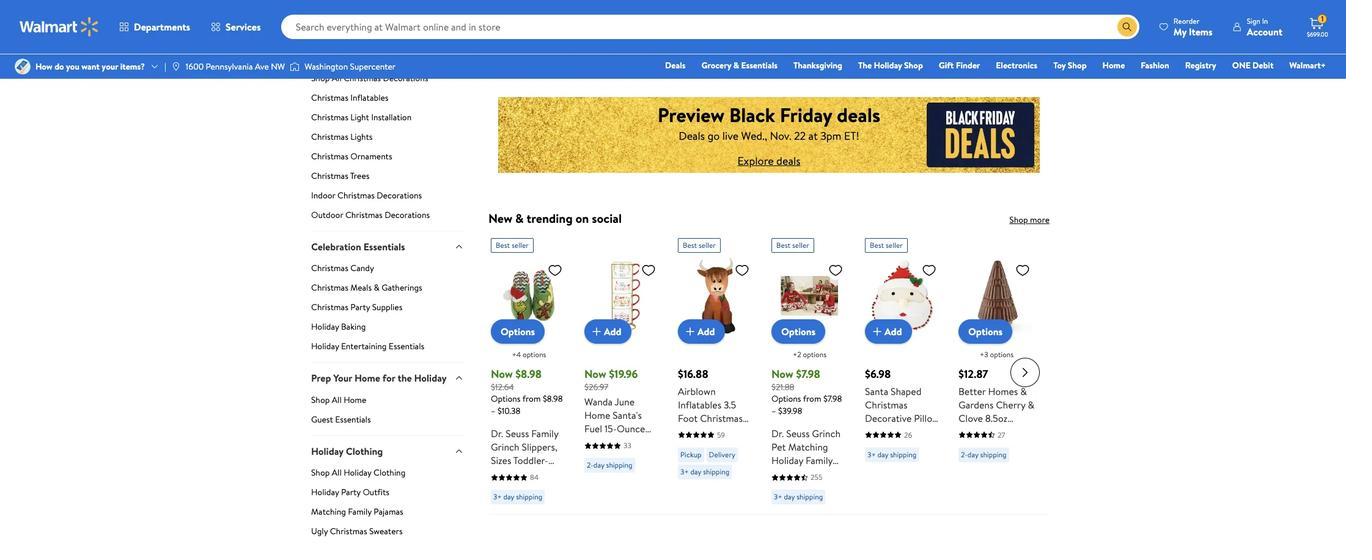 Task type: describe. For each thing, give the bounding box(es) containing it.
christmas inside dropdown button
[[311, 50, 354, 63]]

holiday entertaining essentials link
[[311, 341, 464, 363]]

options for better homes & gardens cherry & clove 8.5oz scented ceramic tree candle image
[[968, 325, 1003, 339]]

slippers,
[[522, 441, 557, 455]]

foot
[[678, 412, 698, 425]]

pennsylvania
[[206, 60, 253, 73]]

for
[[383, 372, 395, 385]]

all for christmas
[[332, 72, 342, 84]]

by inside the now $19.96 $26.97 wanda june home santa's fuel 15-ounce stoneware mug 5-piece set with metal rack by miranda lambert
[[634, 463, 644, 477]]

product group containing $16.88
[[678, 234, 754, 510]]

59
[[717, 430, 725, 441]]

the holiday shop link
[[853, 59, 929, 72]]

next slide for product carousel list image
[[1011, 358, 1040, 388]]

one debit link
[[1227, 59, 1279, 72]]

seuss for $7.98
[[786, 428, 810, 441]]

christmas down christmas candy
[[311, 282, 348, 294]]

christmas lights
[[311, 131, 373, 143]]

preview black friday deals image
[[498, 89, 1040, 182]]

from for now $7.98
[[803, 393, 821, 406]]

scented
[[959, 425, 993, 439]]

wed.,
[[741, 129, 767, 144]]

best for +2 options
[[776, 240, 791, 251]]

holiday left "baking"
[[311, 321, 339, 333]]

$6.98
[[865, 367, 891, 382]]

christmas trees link
[[311, 170, 464, 187]]

social
[[592, 210, 622, 227]]

registry link
[[1180, 59, 1222, 72]]

day down pajama
[[784, 492, 795, 503]]

holiday up thanksgiving link
[[785, 45, 817, 58]]

& down gatherings
[[733, 59, 739, 72]]

you
[[66, 60, 79, 73]]

add to cart image for the wanda june home santa's fuel 15-ounce stoneware mug 5-piece set with metal rack by miranda lambert image
[[589, 325, 604, 339]]

shop all home
[[311, 394, 366, 406]]

dr. seuss grinch pet matching holiday family pajama top, sizes xs-2xl
[[771, 428, 844, 495]]

christmas deals link
[[311, 19, 464, 41]]

cherry
[[996, 399, 1026, 412]]

$6.98 santa shaped christmas decorative pillow, 12 in x 15 in, by holiday time
[[865, 367, 941, 452]]

christmas up christmas lights
[[311, 111, 348, 123]]

reorder my items
[[1174, 16, 1213, 38]]

1 vertical spatial deals
[[776, 154, 801, 169]]

$12.87 better homes & gardens cherry & clove 8.5oz scented ceramic tree candle
[[959, 367, 1034, 452]]

set
[[619, 450, 633, 463]]

the
[[398, 372, 412, 385]]

holiday up matching family pajamas
[[311, 487, 339, 499]]

 image for how do you want your items?
[[15, 59, 31, 75]]

options for now $7.98
[[803, 350, 827, 360]]

& up the grocery
[[708, 45, 714, 58]]

holiday inside dr. seuss grinch pet matching holiday family pajama top, sizes xs-2xl
[[771, 455, 803, 468]]

account
[[1247, 25, 1283, 38]]

sizes inside dr. seuss grinch pet matching holiday family pajama top, sizes xs-2xl
[[823, 468, 844, 481]]

dr. seuss family grinch slippers, sizes toddler-adult image
[[491, 258, 567, 334]]

prep your home for the holiday
[[311, 372, 447, 385]]

– for now $7.98
[[771, 406, 776, 418]]

home inside shop all home link
[[344, 394, 366, 406]]

product group containing now $8.98
[[491, 234, 567, 510]]

clothing inside 'dropdown button'
[[346, 445, 383, 458]]

|
[[164, 60, 166, 73]]

$16.88
[[678, 367, 708, 382]]

+3 options
[[980, 350, 1014, 360]]

christmas up indoor
[[311, 170, 348, 182]]

new
[[488, 210, 512, 227]]

indoor
[[311, 189, 335, 202]]

3 options link from the left
[[959, 320, 1012, 344]]

guest
[[311, 414, 333, 426]]

options inside now $7.98 $21.88 options from $7.98 – $39.98
[[771, 393, 801, 406]]

adult
[[491, 468, 514, 481]]

3pm
[[820, 129, 841, 144]]

dr. seuss family grinch slippers, sizes toddler- adult
[[491, 428, 558, 481]]

product group containing $12.87
[[959, 234, 1035, 510]]

& right cherry
[[1028, 399, 1034, 412]]

party for christmas
[[350, 301, 370, 314]]

departments button
[[109, 12, 201, 42]]

how do you want your items?
[[35, 60, 145, 73]]

3+ down 12
[[867, 450, 876, 460]]

gift for gift finder
[[939, 59, 954, 72]]

options inside now $8.98 $12.64 options from $8.98 – $10.38
[[491, 393, 521, 406]]

christmas meals & gatherings
[[311, 282, 422, 294]]

15-
[[605, 423, 617, 436]]

0 horizontal spatial inflatables
[[350, 92, 389, 104]]

indoor christmas decorations
[[311, 189, 422, 202]]

highlander
[[678, 425, 724, 439]]

options for dr. seuss family grinch slippers, sizes toddler-adult image
[[501, 325, 535, 339]]

christmas light installation link
[[311, 111, 464, 128]]

add to cart image for santa shaped christmas decorative pillow, 12 in x 15 in, by holiday time image
[[870, 325, 885, 339]]

christmas party supplies
[[311, 301, 402, 314]]

sign in to add to favorites list, dr. seuss family grinch slippers, sizes toddler-adult image
[[548, 263, 562, 278]]

product group containing now $7.98
[[771, 234, 848, 510]]

now for $8.98
[[491, 367, 513, 382]]

one
[[1232, 59, 1251, 72]]

finder
[[956, 59, 980, 72]]

lambert
[[621, 477, 656, 490]]

baking
[[341, 321, 366, 333]]

& right homes
[[1020, 385, 1027, 399]]

christmas down "christmas decorations"
[[344, 72, 381, 84]]

toddler-
[[513, 455, 548, 468]]

christmas up christmas ornaments
[[311, 131, 348, 143]]

1
[[1321, 14, 1324, 24]]

washington supercenter
[[305, 60, 396, 73]]

1 vertical spatial $7.98
[[823, 393, 842, 406]]

matching inside dr. seuss grinch pet matching holiday family pajama top, sizes xs-2xl
[[788, 441, 828, 455]]

2-day shipping for $19.96
[[587, 461, 632, 471]]

supercenter
[[350, 60, 396, 73]]

shipping down 26
[[890, 450, 916, 460]]

christmas down 'indoor christmas decorations'
[[345, 209, 383, 221]]

sign in to add to favorites list, santa shaped christmas decorative pillow, 12 in x 15 in, by holiday time image
[[922, 263, 937, 278]]

christmas decorations button
[[311, 41, 464, 72]]

christmas down trees
[[337, 189, 375, 202]]

options for the dr. seuss grinch pet matching holiday family pajama top, sizes xs-2xl image
[[781, 325, 816, 339]]

& down christmas candy link
[[374, 282, 380, 294]]

day down pickup
[[690, 467, 701, 477]]

now for $7.98
[[771, 367, 793, 382]]

shaped
[[891, 385, 922, 399]]

christmas candy link
[[311, 262, 464, 279]]

want
[[81, 60, 100, 73]]

deals inside preview black friday deals deals go live wed., nov. 22 at 3pm et!
[[679, 129, 705, 144]]

essentials down shop all home
[[335, 414, 371, 426]]

3+ day shipping down x
[[867, 450, 916, 460]]

one debit
[[1232, 59, 1274, 72]]

 image for washington supercenter
[[290, 61, 300, 73]]

options link for $7.98
[[771, 320, 825, 344]]

outdoor christmas decorations
[[311, 209, 430, 221]]

christmas down the celebration
[[311, 262, 348, 275]]

outdoor christmas decorations link
[[311, 209, 464, 231]]

shop all home link
[[311, 394, 464, 411]]

$19.96
[[609, 367, 638, 382]]

day down adult
[[503, 492, 514, 503]]

washington
[[305, 60, 348, 73]]

toy shop
[[1053, 59, 1087, 72]]

christmas up christmas trees
[[311, 150, 348, 162]]

gift finder link
[[933, 59, 986, 72]]

et!
[[844, 129, 859, 144]]

holiday up holiday party outfits
[[344, 467, 371, 479]]

christmas down washington
[[311, 92, 348, 104]]

go
[[708, 129, 720, 144]]

walmart+
[[1289, 59, 1326, 72]]

deals inside preview black friday deals deals go live wed., nov. 22 at 3pm et!
[[837, 102, 880, 129]]

shop inside "link"
[[1068, 59, 1087, 72]]

home inside the now $19.96 $26.97 wanda june home santa's fuel 15-ounce stoneware mug 5-piece set with metal rack by miranda lambert
[[584, 409, 610, 423]]

christmas decor
[[494, 45, 564, 58]]

1 add button from the left
[[584, 320, 631, 344]]

1 $699.00
[[1307, 14, 1328, 39]]

dr. for now $7.98
[[771, 428, 784, 441]]

add to cart image
[[683, 325, 698, 339]]

departments
[[134, 20, 190, 34]]

rack
[[611, 463, 631, 477]]

shipping down 27
[[980, 450, 1007, 460]]

holiday inside 'dropdown button'
[[311, 445, 343, 458]]

3+ down adult
[[493, 492, 502, 503]]

shop for shop all christmas decorations
[[311, 72, 330, 84]]

3+ left the 2xl on the bottom right of the page
[[774, 492, 782, 503]]

christmas up holiday baking
[[311, 301, 348, 314]]

supplies
[[372, 301, 402, 314]]

lights
[[350, 131, 373, 143]]

$12.64
[[491, 381, 514, 394]]

christmas up washington
[[311, 19, 348, 31]]

meals & gatherings
[[681, 45, 761, 58]]

candle
[[979, 439, 1009, 452]]

light
[[350, 111, 369, 123]]

better homes & gardens cherry & clove 8.5oz scented ceramic tree candle image
[[959, 258, 1035, 334]]

+4 options
[[512, 350, 546, 360]]

list containing christmas decor
[[481, 0, 1057, 59]]

seller for +2 options
[[792, 240, 809, 251]]

holiday inside $6.98 santa shaped christmas decorative pillow, 12 in x 15 in, by holiday time
[[865, 439, 897, 452]]

fuel
[[584, 423, 602, 436]]

add for $16.88
[[698, 325, 715, 339]]

& right new
[[515, 210, 524, 227]]

holiday down top
[[874, 59, 902, 72]]

best seller for +4 options
[[496, 240, 529, 251]]

2- for better
[[961, 450, 968, 460]]

best seller for $6.98
[[870, 240, 903, 251]]

indoor christmas decorations link
[[311, 189, 464, 206]]

how
[[35, 60, 52, 73]]

3+ day shipping down 84
[[493, 492, 542, 503]]

with
[[635, 450, 653, 463]]

matching inside matching family pajamas link
[[311, 506, 346, 518]]

sign in to add to favorites list, airblown inflatables 3.5 foot christmas highlander cow image
[[735, 263, 749, 278]]

christmas down matching family pajamas
[[330, 526, 367, 538]]

list
[[926, 45, 938, 58]]

best for $6.98
[[870, 240, 884, 251]]

essentials inside "link"
[[389, 341, 424, 353]]

now $7.98 $21.88 options from $7.98 – $39.98
[[771, 367, 842, 418]]

grinch inside dr. seuss grinch pet matching holiday family pajama top, sizes xs-2xl
[[812, 428, 841, 441]]

search icon image
[[1122, 22, 1132, 32]]

1 vertical spatial meals
[[350, 282, 372, 294]]

sign
[[1247, 16, 1260, 26]]

$10.38
[[498, 406, 520, 418]]

prep your home for the holiday button
[[311, 363, 464, 394]]

add button for $6.98
[[865, 320, 912, 344]]

by inside $6.98 santa shaped christmas decorative pillow, 12 in x 15 in, by holiday time
[[916, 425, 926, 439]]



Task type: locate. For each thing, give the bounding box(es) containing it.
airblown inflatables 3.5 foot christmas highlander cow image
[[678, 258, 754, 334]]

electronics link
[[990, 59, 1043, 72]]

deals link left the grocery
[[660, 59, 691, 72]]

0 horizontal spatial  image
[[15, 59, 31, 75]]

shipping down 255
[[797, 492, 823, 503]]

holiday
[[785, 45, 817, 58], [874, 59, 902, 72], [311, 321, 339, 333], [311, 341, 339, 353], [414, 372, 447, 385], [865, 439, 897, 452], [311, 445, 343, 458], [771, 455, 803, 468], [344, 467, 371, 479], [311, 487, 339, 499]]

22
[[794, 129, 806, 144]]

now down +2
[[771, 367, 793, 382]]

family inside matching family pajamas link
[[348, 506, 372, 518]]

3 seller from the left
[[792, 240, 809, 251]]

all up holiday party outfits
[[332, 467, 342, 479]]

best for $16.88
[[683, 240, 697, 251]]

home
[[1103, 59, 1125, 72], [355, 372, 380, 385], [344, 394, 366, 406], [584, 409, 610, 423]]

day left candle
[[968, 450, 979, 460]]

seller up santa shaped christmas decorative pillow, 12 in x 15 in, by holiday time image
[[886, 240, 903, 251]]

add for $6.98
[[885, 325, 902, 339]]

add
[[604, 325, 621, 339], [698, 325, 715, 339], [885, 325, 902, 339]]

1 horizontal spatial now
[[584, 367, 606, 382]]

shipping down 84
[[516, 492, 542, 503]]

deals link up electronics link
[[968, 0, 1050, 59]]

dr. down $39.98 at bottom right
[[771, 428, 784, 441]]

255
[[811, 473, 823, 483]]

0 vertical spatial by
[[916, 425, 926, 439]]

deals left the grocery
[[665, 59, 686, 72]]

best seller up the dr. seuss grinch pet matching holiday family pajama top, sizes xs-2xl image
[[776, 240, 809, 251]]

1 best seller from the left
[[496, 240, 529, 251]]

0 vertical spatial $7.98
[[796, 367, 820, 382]]

grocery & essentials
[[702, 59, 778, 72]]

family inside dr. seuss grinch pet matching holiday family pajama top, sizes xs-2xl
[[806, 455, 833, 468]]

6 product group from the left
[[959, 234, 1035, 510]]

seller for $16.88
[[699, 240, 716, 251]]

0 horizontal spatial gift
[[603, 45, 620, 58]]

deals up "christmas decorations"
[[350, 19, 371, 31]]

0 horizontal spatial options
[[523, 350, 546, 360]]

decorations up "shop all christmas decorations" link
[[357, 50, 408, 63]]

product group
[[491, 234, 567, 510], [584, 234, 661, 510], [678, 234, 754, 510], [771, 234, 848, 510], [865, 234, 941, 510], [959, 234, 1035, 510]]

3+ day shipping
[[867, 450, 916, 460], [680, 467, 729, 477], [493, 492, 542, 503], [774, 492, 823, 503]]

matching up 'top,'
[[788, 441, 828, 455]]

0 horizontal spatial add button
[[584, 320, 631, 344]]

0 vertical spatial meals
[[681, 45, 705, 58]]

christmas left decor in the left of the page
[[494, 45, 537, 58]]

2 horizontal spatial family
[[806, 455, 833, 468]]

holiday fashion
[[785, 45, 849, 58]]

home link
[[1097, 59, 1131, 72]]

3+ down pickup
[[680, 467, 689, 477]]

1 vertical spatial all
[[332, 394, 342, 406]]

2 options link from the left
[[771, 320, 825, 344]]

shipping down the delivery
[[703, 467, 729, 477]]

x
[[886, 425, 890, 439]]

essentials inside dropdown button
[[364, 240, 405, 254]]

best for +4 options
[[496, 240, 510, 251]]

all
[[332, 72, 342, 84], [332, 394, 342, 406], [332, 467, 342, 479]]

party
[[350, 301, 370, 314], [341, 487, 361, 499]]

shipping
[[890, 450, 916, 460], [980, 450, 1007, 460], [606, 461, 632, 471], [703, 467, 729, 477], [516, 492, 542, 503], [797, 492, 823, 503]]

2 vertical spatial all
[[332, 467, 342, 479]]

seuss down "$10.38"
[[506, 428, 529, 441]]

1 vertical spatial 2-day shipping
[[587, 461, 632, 471]]

0 horizontal spatial meals
[[350, 282, 372, 294]]

by
[[916, 425, 926, 439], [634, 463, 644, 477]]

best seller up airblown inflatables 3.5 foot christmas highlander cow 'image'
[[683, 240, 716, 251]]

meals & gatherings link
[[680, 0, 762, 59]]

1 horizontal spatial matching
[[788, 441, 828, 455]]

from for now $8.98
[[522, 393, 541, 406]]

dr. inside dr. seuss family grinch slippers, sizes toddler- adult
[[491, 428, 503, 441]]

1 horizontal spatial sizes
[[823, 468, 844, 481]]

best seller for +2 options
[[776, 240, 809, 251]]

2 seller from the left
[[699, 240, 716, 251]]

1 horizontal spatial options
[[803, 350, 827, 360]]

1 horizontal spatial add
[[698, 325, 715, 339]]

3 best from the left
[[776, 240, 791, 251]]

1 horizontal spatial inflatables
[[678, 399, 721, 412]]

1 product group from the left
[[491, 234, 567, 510]]

gift for gift finder
[[603, 45, 620, 58]]

2 vertical spatial family
[[348, 506, 372, 518]]

options link up +3
[[959, 320, 1012, 344]]

product group containing now $19.96
[[584, 234, 661, 510]]

0 vertical spatial inflatables
[[350, 92, 389, 104]]

1 vertical spatial deals link
[[660, 59, 691, 72]]

5-
[[584, 450, 594, 463]]

1 horizontal spatial $8.98
[[543, 393, 563, 406]]

toy
[[1053, 59, 1066, 72]]

2-day shipping down scented
[[961, 450, 1007, 460]]

best seller for $16.88
[[683, 240, 716, 251]]

0 vertical spatial all
[[332, 72, 342, 84]]

2 options from the left
[[803, 350, 827, 360]]

2 all from the top
[[332, 394, 342, 406]]

3 all from the top
[[332, 467, 342, 479]]

best seller down new
[[496, 240, 529, 251]]

christmas trees
[[311, 170, 369, 182]]

holiday inside "link"
[[311, 341, 339, 353]]

in,
[[903, 425, 913, 439]]

now inside the now $19.96 $26.97 wanda june home santa's fuel 15-ounce stoneware mug 5-piece set with metal rack by miranda lambert
[[584, 367, 606, 382]]

sign in to add to favorites list, better homes & gardens cherry & clove 8.5oz scented ceramic tree candle image
[[1015, 263, 1030, 278]]

1 vertical spatial $8.98
[[543, 393, 563, 406]]

 image
[[171, 62, 181, 72]]

1 vertical spatial family
[[806, 455, 833, 468]]

decorations down indoor christmas decorations link
[[385, 209, 430, 221]]

celebration essentials button
[[311, 231, 464, 262]]

shop for shop more
[[1009, 214, 1028, 226]]

0 horizontal spatial $7.98
[[796, 367, 820, 382]]

1 vertical spatial clothing
[[374, 467, 406, 479]]

delivery
[[709, 450, 735, 460]]

guest essentials
[[311, 414, 371, 426]]

0 vertical spatial $8.98
[[515, 367, 542, 382]]

1600 pennsylvania ave nw
[[186, 60, 285, 73]]

live
[[722, 129, 739, 144]]

options down '+4' in the left bottom of the page
[[491, 393, 521, 406]]

1 dr. from the left
[[491, 428, 503, 441]]

1 horizontal spatial seuss
[[786, 428, 810, 441]]

seller for $6.98
[[886, 240, 903, 251]]

inflatables inside $16.88 airblown inflatables 3.5 foot christmas highlander cow
[[678, 399, 721, 412]]

Search search field
[[281, 15, 1139, 39]]

from inside now $7.98 $21.88 options from $7.98 – $39.98
[[803, 393, 821, 406]]

christmas inside $16.88 airblown inflatables 3.5 foot christmas highlander cow
[[700, 412, 743, 425]]

christmas meals & gatherings link
[[311, 282, 464, 299]]

options for now $8.98
[[523, 350, 546, 360]]

1 horizontal spatial dr.
[[771, 428, 784, 441]]

options
[[501, 325, 535, 339], [781, 325, 816, 339], [968, 325, 1003, 339], [491, 393, 521, 406], [771, 393, 801, 406]]

shop for shop all holiday clothing
[[311, 467, 330, 479]]

all up christmas inflatables
[[332, 72, 342, 84]]

home left the for
[[355, 372, 380, 385]]

1 horizontal spatial 2-
[[961, 450, 968, 460]]

holiday fashion link
[[776, 0, 858, 59]]

pillow,
[[914, 412, 941, 425]]

0 vertical spatial party
[[350, 301, 370, 314]]

gardens
[[959, 399, 994, 412]]

from
[[522, 393, 541, 406], [803, 393, 821, 406]]

ceramic
[[995, 425, 1031, 439]]

now left the $19.96
[[584, 367, 606, 382]]

explore deals
[[738, 154, 801, 169]]

options right '+4' in the left bottom of the page
[[523, 350, 546, 360]]

shop up guest
[[311, 394, 330, 406]]

$26.97
[[584, 381, 608, 394]]

guest essentials link
[[311, 414, 464, 436]]

home down $26.97
[[584, 409, 610, 423]]

0 horizontal spatial dr.
[[491, 428, 503, 441]]

dr. for now $8.98
[[491, 428, 503, 441]]

1 – from the left
[[491, 406, 496, 418]]

0 horizontal spatial family
[[348, 506, 372, 518]]

top toys list
[[888, 45, 938, 58]]

1 horizontal spatial –
[[771, 406, 776, 418]]

black
[[729, 102, 775, 129]]

family inside dr. seuss family grinch slippers, sizes toddler- adult
[[531, 428, 558, 441]]

2 horizontal spatial add
[[885, 325, 902, 339]]

1 all from the top
[[332, 72, 342, 84]]

– left "$10.38"
[[491, 406, 496, 418]]

options
[[523, 350, 546, 360], [803, 350, 827, 360], [990, 350, 1014, 360]]

on
[[576, 210, 589, 227]]

1 vertical spatial by
[[634, 463, 644, 477]]

4 best from the left
[[870, 240, 884, 251]]

1 vertical spatial gift
[[939, 59, 954, 72]]

2 seuss from the left
[[786, 428, 810, 441]]

1 now from the left
[[491, 367, 513, 382]]

2 from from the left
[[803, 393, 821, 406]]

walmart image
[[20, 17, 99, 37]]

essentials down gatherings
[[741, 59, 778, 72]]

thanksgiving link
[[788, 59, 848, 72]]

grinch up adult
[[491, 441, 519, 455]]

0 horizontal spatial by
[[634, 463, 644, 477]]

Walmart Site-Wide search field
[[281, 15, 1139, 39]]

christmas ornaments
[[311, 150, 392, 162]]

1 horizontal spatial 2-day shipping
[[961, 450, 1007, 460]]

sizes left toddler-
[[491, 455, 511, 468]]

matching
[[788, 441, 828, 455], [311, 506, 346, 518]]

0 horizontal spatial deals
[[776, 154, 801, 169]]

add to cart image
[[589, 325, 604, 339], [870, 325, 885, 339]]

1 options from the left
[[523, 350, 546, 360]]

– inside now $7.98 $21.88 options from $7.98 – $39.98
[[771, 406, 776, 418]]

0 horizontal spatial seuss
[[506, 428, 529, 441]]

sign in to add to favorites list, wanda june home santa's fuel 15-ounce stoneware mug 5-piece set with metal rack by miranda lambert image
[[641, 263, 656, 278]]

dr. seuss grinch pet matching holiday family pajama top, sizes xs-2xl image
[[771, 258, 848, 334]]

1 horizontal spatial deals link
[[968, 0, 1050, 59]]

holiday down decorative
[[865, 439, 897, 452]]

shop down top toys list
[[904, 59, 923, 72]]

holiday party outfits link
[[311, 487, 464, 504]]

0 vertical spatial 2-
[[961, 450, 968, 460]]

decorations up christmas inflatables link
[[383, 72, 428, 84]]

all for prep
[[332, 394, 342, 406]]

registry
[[1185, 59, 1216, 72]]

1 horizontal spatial by
[[916, 425, 926, 439]]

ave
[[255, 60, 269, 73]]

fashion
[[819, 45, 849, 58]]

3 add button from the left
[[865, 320, 912, 344]]

0 horizontal spatial $8.98
[[515, 367, 542, 382]]

2 horizontal spatial now
[[771, 367, 793, 382]]

deals left go
[[679, 129, 705, 144]]

4 seller from the left
[[886, 240, 903, 251]]

essentials up christmas candy link
[[364, 240, 405, 254]]

$8.98 down +4 options
[[515, 367, 542, 382]]

pickup
[[680, 450, 702, 460]]

options right +2
[[803, 350, 827, 360]]

walmart+ link
[[1284, 59, 1331, 72]]

add up $6.98
[[885, 325, 902, 339]]

holiday down holiday baking
[[311, 341, 339, 353]]

+4
[[512, 350, 521, 360]]

shipping down 33
[[606, 461, 632, 471]]

by right in,
[[916, 425, 926, 439]]

miranda
[[584, 477, 619, 490]]

– for now $8.98
[[491, 406, 496, 418]]

holiday clothing button
[[311, 436, 464, 467]]

1 horizontal spatial meals
[[681, 45, 705, 58]]

0 horizontal spatial add
[[604, 325, 621, 339]]

$7.98
[[796, 367, 820, 382], [823, 393, 842, 406]]

tree
[[959, 439, 977, 452]]

santa shaped christmas decorative pillow, 12 in x 15 in, by holiday time image
[[865, 258, 941, 334]]

holiday inside dropdown button
[[414, 372, 447, 385]]

1 from from the left
[[522, 393, 541, 406]]

time
[[899, 439, 919, 452]]

sizes inside dr. seuss family grinch slippers, sizes toddler- adult
[[491, 455, 511, 468]]

2- for $19.96
[[587, 461, 593, 471]]

decorations inside dropdown button
[[357, 50, 408, 63]]

now inside now $8.98 $12.64 options from $8.98 – $10.38
[[491, 367, 513, 382]]

1 horizontal spatial $7.98
[[823, 393, 842, 406]]

0 vertical spatial matching
[[788, 441, 828, 455]]

shop for shop all home
[[311, 394, 330, 406]]

2 horizontal spatial options link
[[959, 320, 1012, 344]]

4 best seller from the left
[[870, 240, 903, 251]]

metal
[[584, 463, 609, 477]]

2 dr. from the left
[[771, 428, 784, 441]]

3 options from the left
[[990, 350, 1014, 360]]

2 best from the left
[[683, 240, 697, 251]]

1 add to cart image from the left
[[589, 325, 604, 339]]

1 horizontal spatial family
[[531, 428, 558, 441]]

3 now from the left
[[771, 367, 793, 382]]

holiday right the
[[414, 372, 447, 385]]

0 horizontal spatial options link
[[491, 320, 545, 344]]

2 product group from the left
[[584, 234, 661, 510]]

add to cart image up $6.98
[[870, 325, 885, 339]]

grocery
[[702, 59, 731, 72]]

0 horizontal spatial –
[[491, 406, 496, 418]]

2 now from the left
[[584, 367, 606, 382]]

dr. inside dr. seuss grinch pet matching holiday family pajama top, sizes xs-2xl
[[771, 428, 784, 441]]

0 horizontal spatial now
[[491, 367, 513, 382]]

1 horizontal spatial add to cart image
[[870, 325, 885, 339]]

1 horizontal spatial options link
[[771, 320, 825, 344]]

0 vertical spatial deals link
[[968, 0, 1050, 59]]

0 vertical spatial gift
[[603, 45, 620, 58]]

3+ day shipping down pickup
[[680, 467, 729, 477]]

1 vertical spatial party
[[341, 487, 361, 499]]

product group containing $6.98
[[865, 234, 941, 510]]

1 best from the left
[[496, 240, 510, 251]]

clothing up the shop all holiday clothing
[[346, 445, 383, 458]]

shop more link
[[1009, 214, 1050, 226]]

shop all christmas decorations
[[311, 72, 428, 84]]

add button for $16.88
[[678, 320, 725, 344]]

2-day shipping for better
[[961, 450, 1007, 460]]

matching family pajamas link
[[311, 506, 464, 523]]

0 horizontal spatial 2-
[[587, 461, 593, 471]]

add up the $19.96
[[604, 325, 621, 339]]

$16.88 airblown inflatables 3.5 foot christmas highlander cow
[[678, 367, 746, 439]]

day up miranda in the left of the page
[[593, 461, 604, 471]]

shop left more
[[1009, 214, 1028, 226]]

options link up '+4' in the left bottom of the page
[[491, 320, 545, 344]]

friday
[[780, 102, 832, 129]]

seuss for $8.98
[[506, 428, 529, 441]]

items
[[1189, 25, 1213, 38]]

sign in to add to favorites list, dr. seuss grinch pet matching holiday family pajama top, sizes xs-2xl image
[[828, 263, 843, 278]]

christmas candy
[[311, 262, 374, 275]]

meals down candy
[[350, 282, 372, 294]]

day down in
[[878, 450, 888, 460]]

by right rack
[[634, 463, 644, 477]]

grinch up 'top,'
[[812, 428, 841, 441]]

2- left piece at the bottom of the page
[[587, 461, 593, 471]]

gift finder
[[939, 59, 980, 72]]

party for holiday
[[341, 487, 361, 499]]

2-
[[961, 450, 968, 460], [587, 461, 593, 471]]

1 horizontal spatial add button
[[678, 320, 725, 344]]

2 – from the left
[[771, 406, 776, 418]]

clothing up holiday party outfits link on the bottom left of the page
[[374, 467, 406, 479]]

2 add from the left
[[698, 325, 715, 339]]

0 vertical spatial deals
[[837, 102, 880, 129]]

decorations down christmas trees link
[[377, 189, 422, 202]]

add to cart image up $26.97
[[589, 325, 604, 339]]

seuss inside dr. seuss grinch pet matching holiday family pajama top, sizes xs-2xl
[[786, 428, 810, 441]]

4 product group from the left
[[771, 234, 848, 510]]

deals up electronics link
[[997, 45, 1021, 58]]

2 add button from the left
[[678, 320, 725, 344]]

home inside prep your home for the holiday dropdown button
[[355, 372, 380, 385]]

shop down holiday clothing
[[311, 467, 330, 479]]

all up guest essentials
[[332, 394, 342, 406]]

grinch inside dr. seuss family grinch slippers, sizes toddler- adult
[[491, 441, 519, 455]]

1 horizontal spatial from
[[803, 393, 821, 406]]

at
[[808, 129, 818, 144]]

+2 options
[[793, 350, 827, 360]]

0 horizontal spatial deals link
[[660, 59, 691, 72]]

1 vertical spatial 2-
[[587, 461, 593, 471]]

add up the $16.88
[[698, 325, 715, 339]]

3 best seller from the left
[[776, 240, 809, 251]]

0 horizontal spatial sizes
[[491, 455, 511, 468]]

do
[[55, 60, 64, 73]]

0 horizontal spatial from
[[522, 393, 541, 406]]

0 horizontal spatial add to cart image
[[589, 325, 604, 339]]

+2
[[793, 350, 801, 360]]

3+ day shipping down pajama
[[774, 492, 823, 503]]

options down +2
[[771, 393, 801, 406]]

2 horizontal spatial options
[[990, 350, 1014, 360]]

1 vertical spatial matching
[[311, 506, 346, 518]]

2-day shipping up miranda in the left of the page
[[587, 461, 632, 471]]

0 vertical spatial clothing
[[346, 445, 383, 458]]

5 product group from the left
[[865, 234, 941, 510]]

meals
[[681, 45, 705, 58], [350, 282, 372, 294]]

the holiday shop
[[858, 59, 923, 72]]

3 product group from the left
[[678, 234, 754, 510]]

1 vertical spatial inflatables
[[678, 399, 721, 412]]

christmas up x
[[865, 399, 908, 412]]

1 options link from the left
[[491, 320, 545, 344]]

1 horizontal spatial gift
[[939, 59, 954, 72]]

0 horizontal spatial matching
[[311, 506, 346, 518]]

seller for +4 options
[[512, 240, 529, 251]]

gift left the finder
[[939, 59, 954, 72]]

seller down new
[[512, 240, 529, 251]]

$7.98 right $39.98 at bottom right
[[823, 393, 842, 406]]

in
[[876, 425, 883, 439]]

christmas inside $6.98 santa shaped christmas decorative pillow, 12 in x 15 in, by holiday time
[[865, 399, 908, 412]]

8.5oz
[[985, 412, 1008, 425]]

1 horizontal spatial deals
[[837, 102, 880, 129]]

gatherings
[[716, 45, 761, 58]]

list
[[481, 0, 1057, 59]]

best up the dr. seuss grinch pet matching holiday family pajama top, sizes xs-2xl image
[[776, 240, 791, 251]]

options link for $8.98
[[491, 320, 545, 344]]

holiday up the 2xl on the bottom right of the page
[[771, 455, 803, 468]]

seller up airblown inflatables 3.5 foot christmas highlander cow 'image'
[[699, 240, 716, 251]]

from right $39.98 at bottom right
[[803, 393, 821, 406]]

deals link
[[968, 0, 1050, 59], [660, 59, 691, 72]]

all for holiday
[[332, 467, 342, 479]]

essentials
[[741, 59, 778, 72], [364, 240, 405, 254], [389, 341, 424, 353], [335, 414, 371, 426]]

3 add from the left
[[885, 325, 902, 339]]

christmas down christmas deals
[[311, 50, 354, 63]]

now for $19.96
[[584, 367, 606, 382]]

better
[[959, 385, 986, 399]]

1 add from the left
[[604, 325, 621, 339]]

1 horizontal spatial  image
[[290, 61, 300, 73]]

shop right toy
[[1068, 59, 1087, 72]]

1 seller from the left
[[512, 240, 529, 251]]

christmas
[[311, 19, 348, 31], [494, 45, 537, 58], [311, 50, 354, 63], [344, 72, 381, 84], [311, 92, 348, 104], [311, 111, 348, 123], [311, 131, 348, 143], [311, 150, 348, 162], [311, 170, 348, 182], [337, 189, 375, 202], [345, 209, 383, 221], [311, 262, 348, 275], [311, 282, 348, 294], [311, 301, 348, 314], [865, 399, 908, 412], [700, 412, 743, 425], [330, 526, 367, 538]]

 image
[[15, 59, 31, 75], [290, 61, 300, 73]]

0 horizontal spatial 2-day shipping
[[587, 461, 632, 471]]

0 vertical spatial family
[[531, 428, 558, 441]]

0 vertical spatial 2-day shipping
[[961, 450, 1007, 460]]

2 best seller from the left
[[683, 240, 716, 251]]

matching up ugly
[[311, 506, 346, 518]]

now inside now $7.98 $21.88 options from $7.98 – $39.98
[[771, 367, 793, 382]]

now $19.96 $26.97 wanda june home santa's fuel 15-ounce stoneware mug 5-piece set with metal rack by miranda lambert
[[584, 367, 656, 490]]

1 seuss from the left
[[506, 428, 529, 441]]

candy
[[350, 262, 374, 275]]

ugly christmas sweaters
[[311, 526, 403, 538]]

1 horizontal spatial grinch
[[812, 428, 841, 441]]

add button up the $16.88
[[678, 320, 725, 344]]

home inside home link
[[1103, 59, 1125, 72]]

2 add to cart image from the left
[[870, 325, 885, 339]]

best up santa shaped christmas decorative pillow, 12 in x 15 in, by holiday time image
[[870, 240, 884, 251]]

shop
[[904, 59, 923, 72], [1068, 59, 1087, 72], [311, 72, 330, 84], [1009, 214, 1028, 226], [311, 394, 330, 406], [311, 467, 330, 479]]

– inside now $8.98 $12.64 options from $8.98 – $10.38
[[491, 406, 496, 418]]

christmas up 59
[[700, 412, 743, 425]]

0 horizontal spatial grinch
[[491, 441, 519, 455]]

wanda june home santa's fuel 15-ounce stoneware mug 5-piece set with metal rack by miranda lambert image
[[584, 258, 661, 334]]

seuss inside dr. seuss family grinch slippers, sizes toddler- adult
[[506, 428, 529, 441]]

finder
[[622, 45, 647, 58]]

from inside now $8.98 $12.64 options from $8.98 – $10.38
[[522, 393, 541, 406]]

home down "search icon"
[[1103, 59, 1125, 72]]

2 horizontal spatial add button
[[865, 320, 912, 344]]

2- down scented
[[961, 450, 968, 460]]

family up toddler-
[[531, 428, 558, 441]]

best up airblown inflatables 3.5 foot christmas highlander cow 'image'
[[683, 240, 697, 251]]

 image left the how in the top left of the page
[[15, 59, 31, 75]]

preview black friday deals deals go live wed., nov. 22 at 3pm et!
[[658, 102, 880, 144]]



Task type: vqa. For each thing, say whether or not it's contained in the screenshot.
59
yes



